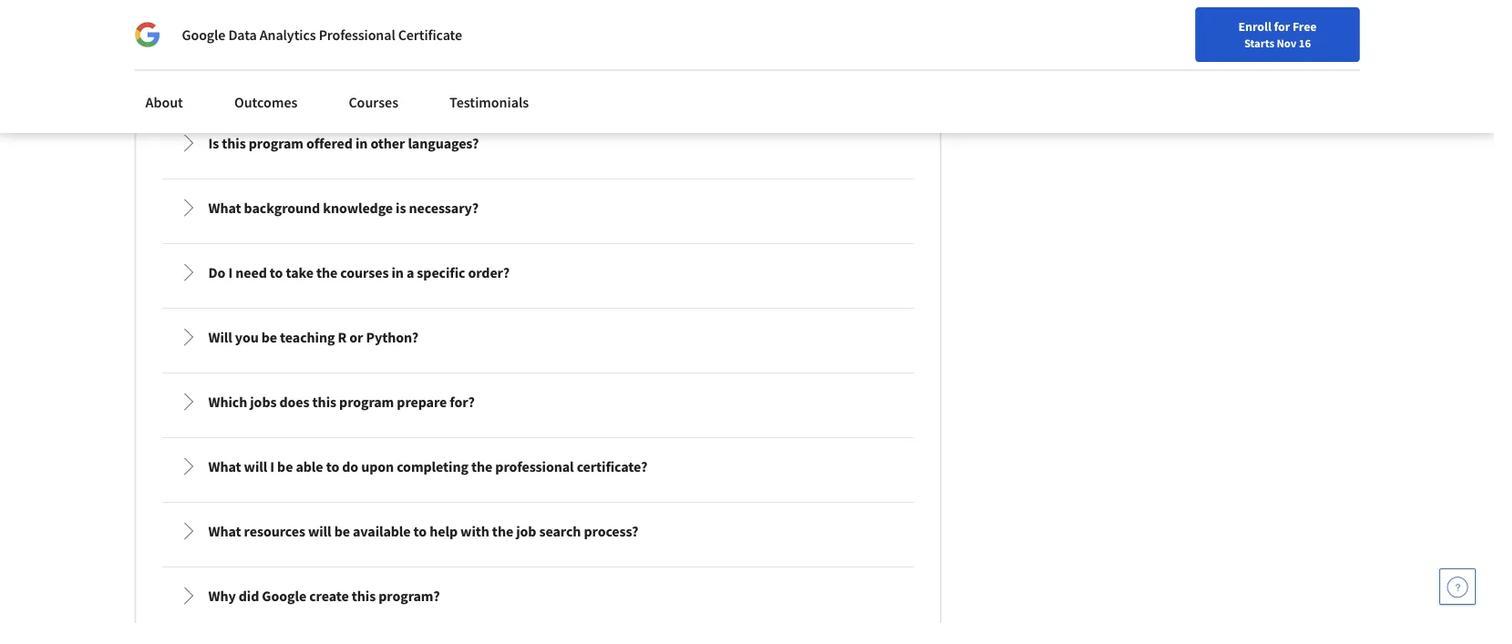Task type: vqa. For each thing, say whether or not it's contained in the screenshot.
next page icon
no



Task type: locate. For each thing, give the bounding box(es) containing it.
courses
[[341, 264, 389, 282]]

1 vertical spatial be
[[277, 458, 293, 476]]

what inside what resources will be available to help with the job search process? dropdown button
[[208, 523, 241, 541]]

google
[[182, 26, 226, 44], [262, 588, 307, 606]]

you
[[235, 329, 259, 347]]

0 vertical spatial the
[[316, 264, 338, 282]]

1 vertical spatial what
[[208, 458, 241, 476]]

to left take
[[270, 264, 283, 282]]

will right resources
[[308, 523, 332, 541]]

testimonials link
[[439, 82, 540, 122]]

process?
[[584, 523, 639, 541]]

what left resources
[[208, 523, 241, 541]]

0 vertical spatial in
[[356, 134, 368, 153]]

1 horizontal spatial in
[[392, 264, 404, 282]]

knowledge
[[323, 199, 393, 217]]

to left do
[[326, 458, 339, 476]]

r
[[338, 329, 347, 347]]

0 vertical spatial what
[[208, 199, 241, 217]]

starts
[[1245, 36, 1275, 50]]

coursera image
[[22, 15, 138, 44]]

help
[[430, 523, 458, 541]]

to
[[270, 264, 283, 282], [326, 458, 339, 476], [414, 523, 427, 541]]

did
[[239, 588, 259, 606]]

1 horizontal spatial will
[[308, 523, 332, 541]]

in inside is this program offered in other languages? "dropdown button"
[[356, 134, 368, 153]]

courses link
[[338, 82, 410, 122]]

None search field
[[260, 11, 698, 48]]

opens in a new tab image
[[341, 590, 355, 605]]

python?
[[366, 329, 419, 347]]

google left data
[[182, 26, 226, 44]]

google right 'did'
[[262, 588, 307, 606]]

offered
[[306, 134, 353, 153]]

this inside "dropdown button"
[[222, 134, 246, 153]]

1 vertical spatial to
[[326, 458, 339, 476]]

this right create
[[352, 588, 376, 606]]

to for will
[[414, 523, 427, 541]]

what background knowledge is necessary?
[[208, 199, 479, 217]]

1 horizontal spatial to
[[326, 458, 339, 476]]

0 vertical spatial will
[[244, 458, 267, 476]]

be right you
[[262, 329, 277, 347]]

program?
[[379, 588, 440, 606]]

what inside the what background knowledge is necessary? dropdown button
[[208, 199, 241, 217]]

program
[[249, 134, 304, 153], [339, 393, 394, 412]]

free
[[1293, 18, 1317, 35]]

2 vertical spatial what
[[208, 523, 241, 541]]

need
[[236, 264, 267, 282]]

0 horizontal spatial program
[[249, 134, 304, 153]]

i inside do i need to take the courses in a specific order? dropdown button
[[228, 264, 233, 282]]

nov
[[1277, 36, 1297, 50]]

2 vertical spatial this
[[352, 588, 376, 606]]

the right completing
[[472, 458, 493, 476]]

will you be teaching r or python? button
[[165, 312, 912, 363]]

take
[[286, 264, 314, 282]]

necessary?
[[409, 199, 479, 217]]

in left a
[[392, 264, 404, 282]]

to left help
[[414, 523, 427, 541]]

outcomes link
[[223, 82, 309, 122]]

a
[[407, 264, 414, 282]]

why did google create this program? button
[[165, 571, 912, 622]]

be left available
[[334, 523, 350, 541]]

1 horizontal spatial this
[[312, 393, 337, 412]]

program down outcomes
[[249, 134, 304, 153]]

i
[[228, 264, 233, 282], [270, 458, 275, 476]]

which jobs does this program prepare for?
[[208, 393, 475, 412]]

program left prepare at the left bottom of page
[[339, 393, 394, 412]]

for
[[1275, 18, 1291, 35]]

0 horizontal spatial in
[[356, 134, 368, 153]]

1 horizontal spatial google
[[262, 588, 307, 606]]

this right is
[[222, 134, 246, 153]]

about link
[[135, 82, 194, 122]]

what down which
[[208, 458, 241, 476]]

0 horizontal spatial to
[[270, 264, 283, 282]]

available
[[353, 523, 411, 541]]

do
[[208, 264, 226, 282]]

what resources will be available to help with the job search process? button
[[165, 507, 912, 558]]

1 vertical spatial i
[[270, 458, 275, 476]]

0 horizontal spatial i
[[228, 264, 233, 282]]

0 vertical spatial this
[[222, 134, 246, 153]]

what
[[208, 199, 241, 217], [208, 458, 241, 476], [208, 523, 241, 541]]

1 vertical spatial program
[[339, 393, 394, 412]]

1 vertical spatial in
[[392, 264, 404, 282]]

will
[[244, 458, 267, 476], [308, 523, 332, 541]]

this
[[222, 134, 246, 153], [312, 393, 337, 412], [352, 588, 376, 606]]

i left able
[[270, 458, 275, 476]]

what for what background knowledge is necessary?
[[208, 199, 241, 217]]

do i need to take the courses in a specific order? button
[[165, 247, 912, 299]]

2 vertical spatial to
[[414, 523, 427, 541]]

do
[[342, 458, 359, 476]]

1 vertical spatial google
[[262, 588, 307, 606]]

1 vertical spatial this
[[312, 393, 337, 412]]

the
[[316, 264, 338, 282], [472, 458, 493, 476], [492, 523, 514, 541]]

1 what from the top
[[208, 199, 241, 217]]

1 horizontal spatial program
[[339, 393, 394, 412]]

teaching
[[280, 329, 335, 347]]

0 vertical spatial i
[[228, 264, 233, 282]]

what inside what will i be able to do upon completing the professional certificate? dropdown button
[[208, 458, 241, 476]]

in
[[356, 134, 368, 153], [392, 264, 404, 282]]

does
[[280, 393, 310, 412]]

the right take
[[316, 264, 338, 282]]

about
[[145, 93, 183, 111]]

0 vertical spatial to
[[270, 264, 283, 282]]

0 horizontal spatial this
[[222, 134, 246, 153]]

enroll for free starts nov 16
[[1239, 18, 1317, 50]]

help center image
[[1447, 576, 1469, 598]]

0 vertical spatial be
[[262, 329, 277, 347]]

0 vertical spatial program
[[249, 134, 304, 153]]

what will i be able to do upon completing the professional certificate? button
[[165, 442, 912, 493]]

this right does
[[312, 393, 337, 412]]

2 what from the top
[[208, 458, 241, 476]]

2 vertical spatial be
[[334, 523, 350, 541]]

what left background
[[208, 199, 241, 217]]

will left able
[[244, 458, 267, 476]]

in left the other
[[356, 134, 368, 153]]

be
[[262, 329, 277, 347], [277, 458, 293, 476], [334, 523, 350, 541]]

google inside dropdown button
[[262, 588, 307, 606]]

job
[[516, 523, 537, 541]]

background
[[244, 199, 320, 217]]

the left job
[[492, 523, 514, 541]]

2 horizontal spatial to
[[414, 523, 427, 541]]

1 horizontal spatial i
[[270, 458, 275, 476]]

which jobs does this program prepare for? button
[[165, 377, 912, 428]]

i right do
[[228, 264, 233, 282]]

3 what from the top
[[208, 523, 241, 541]]

0 horizontal spatial google
[[182, 26, 226, 44]]

is
[[396, 199, 406, 217]]

will
[[208, 329, 232, 347]]

be left able
[[277, 458, 293, 476]]

courses
[[349, 93, 399, 111]]



Task type: describe. For each thing, give the bounding box(es) containing it.
0 horizontal spatial will
[[244, 458, 267, 476]]

languages?
[[408, 134, 479, 153]]

analytics
[[260, 26, 316, 44]]

is this program offered in other languages? button
[[165, 118, 912, 169]]

enroll
[[1239, 18, 1272, 35]]

english
[[1145, 21, 1189, 39]]

1 vertical spatial the
[[472, 458, 493, 476]]

to for i
[[326, 458, 339, 476]]

why did google create this program?
[[208, 588, 440, 606]]

be for will
[[277, 458, 293, 476]]

program inside which jobs does this program prepare for? dropdown button
[[339, 393, 394, 412]]

able
[[296, 458, 323, 476]]

jobs
[[250, 393, 277, 412]]

what for what resources will be available to help with the job search process?
[[208, 523, 241, 541]]

is this program offered in other languages?
[[208, 134, 479, 153]]

for?
[[450, 393, 475, 412]]

why
[[208, 588, 236, 606]]

be for resources
[[334, 523, 350, 541]]

do i need to take the courses in a specific order?
[[208, 264, 510, 282]]

16
[[1299, 36, 1312, 50]]

specific
[[417, 264, 465, 282]]

in inside do i need to take the courses in a specific order? dropdown button
[[392, 264, 404, 282]]

0 vertical spatial google
[[182, 26, 226, 44]]

is
[[208, 134, 219, 153]]

english button
[[1112, 0, 1222, 59]]

google image
[[135, 22, 160, 47]]

prepare
[[397, 393, 447, 412]]

which
[[208, 393, 247, 412]]

2 horizontal spatial this
[[352, 588, 376, 606]]

order?
[[468, 264, 510, 282]]

1 vertical spatial will
[[308, 523, 332, 541]]

professional
[[496, 458, 574, 476]]

testimonials
[[450, 93, 529, 111]]

what for what will i be able to do upon completing the professional certificate?
[[208, 458, 241, 476]]

what resources will be available to help with the job search process?
[[208, 523, 639, 541]]

data
[[228, 26, 257, 44]]

show notifications image
[[1249, 23, 1270, 45]]

google data analytics professional certificate
[[182, 26, 462, 44]]

what will i be able to do upon completing the professional certificate?
[[208, 458, 648, 476]]

with
[[461, 523, 490, 541]]

search
[[539, 523, 581, 541]]

will you be teaching r or python?
[[208, 329, 419, 347]]

i inside what will i be able to do upon completing the professional certificate? dropdown button
[[270, 458, 275, 476]]

create
[[309, 588, 349, 606]]

outcomes
[[234, 93, 298, 111]]

completing
[[397, 458, 469, 476]]

certificate
[[398, 26, 462, 44]]

other
[[371, 134, 405, 153]]

upon
[[361, 458, 394, 476]]

what background knowledge is necessary? button
[[165, 183, 912, 234]]

or
[[350, 329, 363, 347]]

certificate?
[[577, 458, 648, 476]]

2 vertical spatial the
[[492, 523, 514, 541]]

resources
[[244, 523, 305, 541]]

professional
[[319, 26, 395, 44]]

program inside is this program offered in other languages? "dropdown button"
[[249, 134, 304, 153]]



